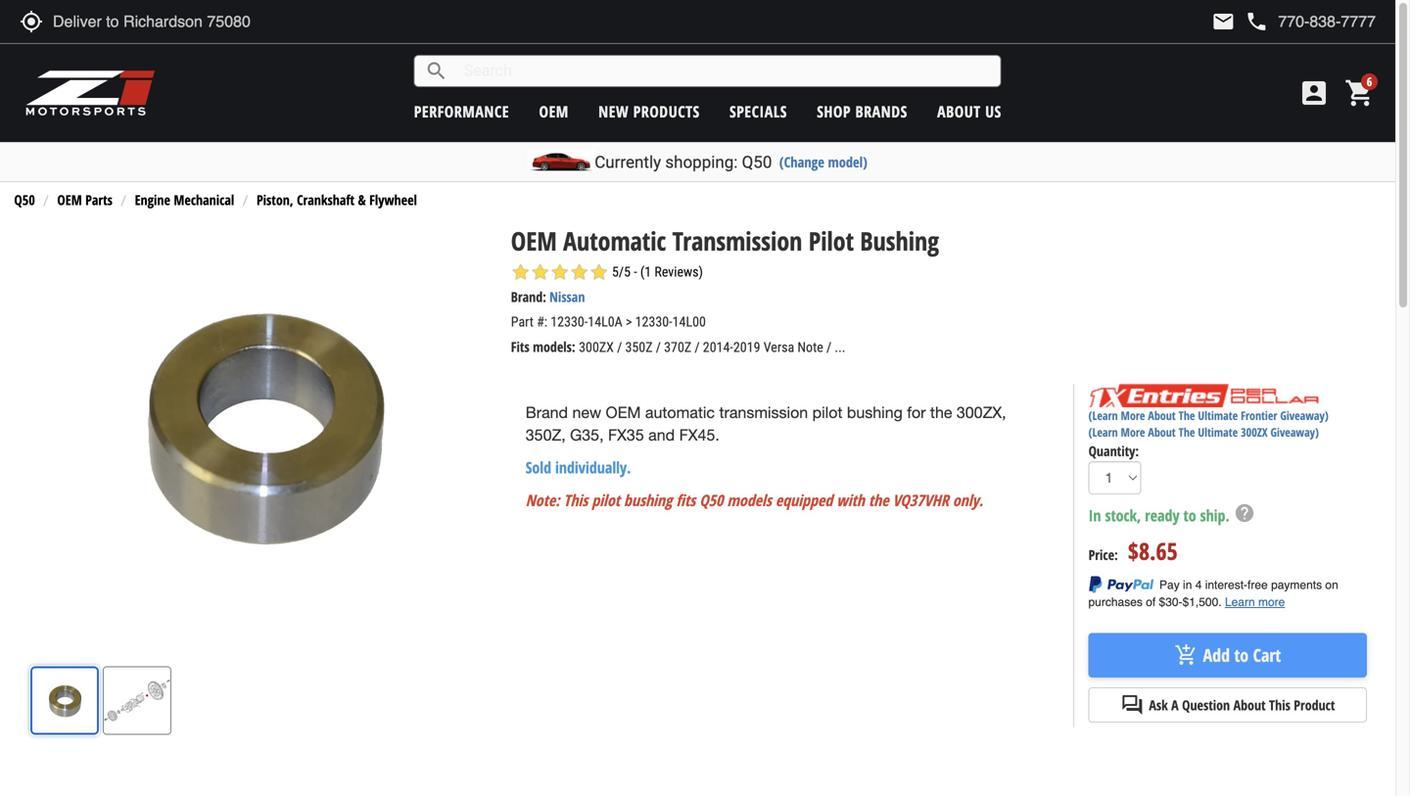 Task type: locate. For each thing, give the bounding box(es) containing it.
1 vertical spatial new
[[572, 404, 601, 422]]

1 the from the top
[[1179, 407, 1195, 424]]

giveaway) right frontier
[[1280, 407, 1329, 424]]

bushing
[[847, 404, 903, 422], [624, 489, 672, 511]]

oem inside the brand new oem automatic transmission pilot bushing for the 300zx, 350z, g35, fx35 and fx45.
[[606, 404, 641, 422]]

0 vertical spatial (learn
[[1089, 407, 1118, 424]]

search
[[425, 59, 448, 83]]

1 vertical spatial 300zx
[[1241, 424, 1268, 440]]

1 vertical spatial the
[[1179, 424, 1195, 440]]

part
[[511, 314, 534, 330]]

3 / from the left
[[695, 339, 700, 356]]

1 horizontal spatial this
[[1269, 696, 1291, 715]]

0 horizontal spatial the
[[869, 489, 889, 511]]

mail
[[1212, 10, 1235, 33]]

q50 right "fits"
[[699, 489, 723, 511]]

engine
[[135, 191, 170, 209]]

/ left ... at top right
[[827, 339, 832, 356]]

0 vertical spatial more
[[1121, 407, 1145, 424]]

0 vertical spatial 300zx
[[579, 339, 614, 356]]

the
[[930, 404, 952, 422], [869, 489, 889, 511]]

0 horizontal spatial to
[[1184, 505, 1196, 526]]

/ right 350z
[[656, 339, 661, 356]]

shopping_cart link
[[1340, 77, 1376, 109]]

(learn more about the ultimate frontier giveaway) link
[[1089, 407, 1329, 424]]

1 horizontal spatial q50
[[699, 489, 723, 511]]

1 horizontal spatial pilot
[[812, 404, 843, 422]]

oem right "performance"
[[539, 101, 569, 122]]

bushing left "fits"
[[624, 489, 672, 511]]

12330- down nissan
[[551, 314, 588, 330]]

the right with
[[869, 489, 889, 511]]

Search search field
[[448, 56, 1001, 86]]

12330-
[[551, 314, 588, 330], [635, 314, 672, 330]]

equipped
[[776, 489, 833, 511]]

to inside in stock, ready to ship. help
[[1184, 505, 1196, 526]]

oem up the brand:
[[511, 223, 557, 258]]

...
[[835, 339, 846, 356]]

mail phone
[[1212, 10, 1269, 33]]

0 horizontal spatial q50
[[14, 191, 35, 209]]

account_box link
[[1294, 77, 1335, 109]]

1 vertical spatial q50
[[14, 191, 35, 209]]

1 vertical spatial ultimate
[[1198, 424, 1238, 440]]

q50 left (change
[[742, 152, 772, 172]]

1 12330- from the left
[[551, 314, 588, 330]]

1 (learn from the top
[[1089, 407, 1118, 424]]

5/5 -
[[612, 264, 637, 280]]

bushing
[[860, 223, 939, 258]]

oem parts
[[57, 191, 113, 209]]

12330- right >
[[635, 314, 672, 330]]

(change model) link
[[779, 152, 868, 171]]

fits
[[676, 489, 696, 511]]

0 horizontal spatial bushing
[[624, 489, 672, 511]]

bushing left the for
[[847, 404, 903, 422]]

star
[[511, 263, 531, 282], [531, 263, 550, 282], [550, 263, 570, 282], [570, 263, 589, 282], [589, 263, 609, 282]]

oem inside oem automatic transmission pilot bushing star star star star star 5/5 - (1 reviews) brand: nissan part #: 12330-14l0a > 12330-14l00 fits models: 300zx / 350z / 370z / 2014-2019 versa note / ...
[[511, 223, 557, 258]]

ultimate up (learn more about the ultimate 300zx giveaway) link
[[1198, 407, 1238, 424]]

1 horizontal spatial the
[[930, 404, 952, 422]]

0 vertical spatial q50
[[742, 152, 772, 172]]

300zx,
[[957, 404, 1006, 422]]

300zx inside (learn more about the ultimate frontier giveaway) (learn more about the ultimate 300zx giveaway)
[[1241, 424, 1268, 440]]

the inside the brand new oem automatic transmission pilot bushing for the 300zx, 350z, g35, fx35 and fx45.
[[930, 404, 952, 422]]

parts
[[85, 191, 113, 209]]

g35,
[[570, 426, 604, 444]]

&
[[358, 191, 366, 209]]

0 vertical spatial giveaway)
[[1280, 407, 1329, 424]]

account_box
[[1299, 77, 1330, 109]]

/
[[617, 339, 622, 356], [656, 339, 661, 356], [695, 339, 700, 356], [827, 339, 832, 356]]

q50 link
[[14, 191, 35, 209]]

frontier
[[1241, 407, 1277, 424]]

about inside question_answer ask a question about this product
[[1234, 696, 1266, 715]]

2 star from the left
[[531, 263, 550, 282]]

new
[[599, 101, 629, 122], [572, 404, 601, 422]]

2 (learn from the top
[[1089, 424, 1118, 440]]

to
[[1184, 505, 1196, 526], [1234, 643, 1249, 667]]

1 / from the left
[[617, 339, 622, 356]]

q50
[[742, 152, 772, 172], [14, 191, 35, 209], [699, 489, 723, 511]]

0 horizontal spatial 300zx
[[579, 339, 614, 356]]

price:
[[1089, 545, 1118, 564]]

for
[[907, 404, 926, 422]]

0 horizontal spatial 12330-
[[551, 314, 588, 330]]

2 horizontal spatial q50
[[742, 152, 772, 172]]

2 more from the top
[[1121, 424, 1145, 440]]

300zx down 14l0a at the top left
[[579, 339, 614, 356]]

note
[[798, 339, 823, 356]]

versa
[[764, 339, 794, 356]]

us
[[985, 101, 1002, 122]]

/ right 370z
[[695, 339, 700, 356]]

this down sold individually.
[[564, 489, 588, 511]]

/ left 350z
[[617, 339, 622, 356]]

2 ultimate from the top
[[1198, 424, 1238, 440]]

oem for oem automatic transmission pilot bushing star star star star star 5/5 - (1 reviews) brand: nissan part #: 12330-14l0a > 12330-14l00 fits models: 300zx / 350z / 370z / 2014-2019 versa note / ...
[[511, 223, 557, 258]]

pilot down individually.
[[592, 489, 620, 511]]

z1 motorsports logo image
[[24, 69, 156, 118]]

oem left parts
[[57, 191, 82, 209]]

2 the from the top
[[1179, 424, 1195, 440]]

the up (learn more about the ultimate 300zx giveaway) link
[[1179, 407, 1195, 424]]

q50 left oem parts 'link' on the left of page
[[14, 191, 35, 209]]

giveaway) down frontier
[[1271, 424, 1319, 440]]

0 vertical spatial to
[[1184, 505, 1196, 526]]

new up currently at the top left of page
[[599, 101, 629, 122]]

0 vertical spatial this
[[564, 489, 588, 511]]

(learn
[[1089, 407, 1118, 424], [1089, 424, 1118, 440]]

this inside question_answer ask a question about this product
[[1269, 696, 1291, 715]]

0 vertical spatial pilot
[[812, 404, 843, 422]]

300zx down frontier
[[1241, 424, 1268, 440]]

and
[[648, 426, 675, 444]]

new up g35,
[[572, 404, 601, 422]]

oem link
[[539, 101, 569, 122]]

brands
[[855, 101, 908, 122]]

about left us
[[937, 101, 981, 122]]

crankshaft
[[297, 191, 355, 209]]

the right the for
[[930, 404, 952, 422]]

this left product
[[1269, 696, 1291, 715]]

to left ship.
[[1184, 505, 1196, 526]]

0 vertical spatial bushing
[[847, 404, 903, 422]]

giveaway)
[[1280, 407, 1329, 424], [1271, 424, 1319, 440]]

bushing inside the brand new oem automatic transmission pilot bushing for the 300zx, 350z, g35, fx35 and fx45.
[[847, 404, 903, 422]]

300zx inside oem automatic transmission pilot bushing star star star star star 5/5 - (1 reviews) brand: nissan part #: 12330-14l0a > 12330-14l00 fits models: 300zx / 350z / 370z / 2014-2019 versa note / ...
[[579, 339, 614, 356]]

nissan link
[[550, 288, 585, 306]]

ready
[[1145, 505, 1180, 526]]

oem up the fx35
[[606, 404, 641, 422]]

about right question
[[1234, 696, 1266, 715]]

models
[[727, 489, 772, 511]]

the down (learn more about the ultimate frontier giveaway) link
[[1179, 424, 1195, 440]]

note:
[[526, 489, 560, 511]]

a
[[1171, 696, 1179, 715]]

about
[[937, 101, 981, 122], [1148, 407, 1176, 424], [1148, 424, 1176, 440], [1234, 696, 1266, 715]]

1 horizontal spatial 12330-
[[635, 314, 672, 330]]

ultimate down (learn more about the ultimate frontier giveaway) link
[[1198, 424, 1238, 440]]

automatic
[[645, 404, 715, 422]]

oem parts link
[[57, 191, 113, 209]]

shop
[[817, 101, 851, 122]]

1 vertical spatial (learn
[[1089, 424, 1118, 440]]

currently shopping: q50 (change model)
[[595, 152, 868, 172]]

oem for oem parts
[[57, 191, 82, 209]]

the
[[1179, 407, 1195, 424], [1179, 424, 1195, 440]]

1 vertical spatial this
[[1269, 696, 1291, 715]]

1 star from the left
[[511, 263, 531, 282]]

piston, crankshaft & flywheel link
[[257, 191, 417, 209]]

1 horizontal spatial bushing
[[847, 404, 903, 422]]

0 vertical spatial ultimate
[[1198, 407, 1238, 424]]

1 horizontal spatial 300zx
[[1241, 424, 1268, 440]]

2019
[[733, 339, 761, 356]]

5 star from the left
[[589, 263, 609, 282]]

product
[[1294, 696, 1335, 715]]

0 vertical spatial the
[[930, 404, 952, 422]]

0 vertical spatial the
[[1179, 407, 1195, 424]]

to right add
[[1234, 643, 1249, 667]]

pilot right transmission
[[812, 404, 843, 422]]

1 vertical spatial more
[[1121, 424, 1145, 440]]

0 horizontal spatial pilot
[[592, 489, 620, 511]]

specials
[[730, 101, 787, 122]]

1 vertical spatial to
[[1234, 643, 1249, 667]]



Task type: describe. For each thing, give the bounding box(es) containing it.
1 more from the top
[[1121, 407, 1145, 424]]

>
[[626, 314, 632, 330]]

brand:
[[511, 288, 546, 306]]

with
[[837, 489, 865, 511]]

fx35
[[608, 426, 644, 444]]

flywheel
[[369, 191, 417, 209]]

add_shopping_cart add to cart
[[1175, 643, 1281, 667]]

mechanical
[[174, 191, 234, 209]]

0 horizontal spatial this
[[564, 489, 588, 511]]

1 vertical spatial the
[[869, 489, 889, 511]]

piston,
[[257, 191, 293, 209]]

add_shopping_cart
[[1175, 644, 1198, 667]]

4 star from the left
[[570, 263, 589, 282]]

question_answer ask a question about this product
[[1121, 693, 1335, 717]]

about us link
[[937, 101, 1002, 122]]

fits
[[511, 337, 530, 356]]

3 star from the left
[[550, 263, 570, 282]]

performance
[[414, 101, 509, 122]]

(learn more about the ultimate frontier giveaway) (learn more about the ultimate 300zx giveaway)
[[1089, 407, 1329, 440]]

nissan
[[550, 288, 585, 306]]

stock,
[[1105, 505, 1141, 526]]

oem automatic transmission pilot bushing star star star star star 5/5 - (1 reviews) brand: nissan part #: 12330-14l0a > 12330-14l00 fits models: 300zx / 350z / 370z / 2014-2019 versa note / ...
[[511, 223, 939, 356]]

add
[[1203, 643, 1230, 667]]

shop brands link
[[817, 101, 908, 122]]

specials link
[[730, 101, 787, 122]]

in stock, ready to ship. help
[[1089, 502, 1255, 526]]

ask
[[1149, 696, 1168, 715]]

about down (learn more about the ultimate frontier giveaway) link
[[1148, 424, 1176, 440]]

sold
[[526, 457, 551, 478]]

my_location
[[20, 10, 43, 33]]

individually.
[[555, 457, 631, 478]]

help
[[1234, 502, 1255, 524]]

in
[[1089, 505, 1101, 526]]

mail link
[[1212, 10, 1235, 33]]

piston, crankshaft & flywheel
[[257, 191, 417, 209]]

transmission
[[719, 404, 808, 422]]

$8.65
[[1128, 535, 1178, 567]]

brand
[[526, 404, 568, 422]]

question_answer
[[1121, 693, 1144, 717]]

4 / from the left
[[827, 339, 832, 356]]

pilot
[[809, 223, 854, 258]]

vq37vhr
[[893, 489, 949, 511]]

ship.
[[1200, 505, 1230, 526]]

performance link
[[414, 101, 509, 122]]

new products
[[599, 101, 700, 122]]

1 ultimate from the top
[[1198, 407, 1238, 424]]

1 vertical spatial pilot
[[592, 489, 620, 511]]

models:
[[533, 337, 576, 356]]

products
[[633, 101, 700, 122]]

only.
[[953, 489, 983, 511]]

cart
[[1253, 643, 1281, 667]]

sold individually.
[[526, 457, 631, 478]]

pilot inside the brand new oem automatic transmission pilot bushing for the 300zx, 350z, g35, fx35 and fx45.
[[812, 404, 843, 422]]

14l00
[[672, 314, 706, 330]]

(change
[[779, 152, 825, 171]]

shopping_cart
[[1345, 77, 1376, 109]]

2 vertical spatial q50
[[699, 489, 723, 511]]

engine mechanical link
[[135, 191, 234, 209]]

note: this pilot bushing fits q50 models equipped with the vq37vhr only.
[[526, 489, 983, 511]]

fx45.
[[679, 426, 720, 444]]

1 vertical spatial bushing
[[624, 489, 672, 511]]

phone link
[[1245, 10, 1376, 33]]

370z
[[664, 339, 692, 356]]

new products link
[[599, 101, 700, 122]]

question
[[1182, 696, 1230, 715]]

phone
[[1245, 10, 1269, 33]]

350z,
[[526, 426, 566, 444]]

1 vertical spatial giveaway)
[[1271, 424, 1319, 440]]

2 / from the left
[[656, 339, 661, 356]]

model)
[[828, 152, 868, 171]]

0 vertical spatial new
[[599, 101, 629, 122]]

automatic
[[563, 223, 666, 258]]

transmission
[[672, 223, 802, 258]]

shopping:
[[665, 152, 738, 172]]

1 horizontal spatial to
[[1234, 643, 1249, 667]]

#:
[[537, 314, 548, 330]]

about us
[[937, 101, 1002, 122]]

new inside the brand new oem automatic transmission pilot bushing for the 300zx, 350z, g35, fx35 and fx45.
[[572, 404, 601, 422]]

about up (learn more about the ultimate 300zx giveaway) link
[[1148, 407, 1176, 424]]

price: $8.65
[[1089, 535, 1178, 567]]

2014-
[[703, 339, 733, 356]]

quantity:
[[1089, 442, 1139, 460]]

engine mechanical
[[135, 191, 234, 209]]

2 12330- from the left
[[635, 314, 672, 330]]

oem for oem
[[539, 101, 569, 122]]

(learn more about the ultimate 300zx giveaway) link
[[1089, 424, 1319, 440]]

14l0a
[[588, 314, 623, 330]]



Task type: vqa. For each thing, say whether or not it's contained in the screenshot.
add_shopping_cart Add to Cart
yes



